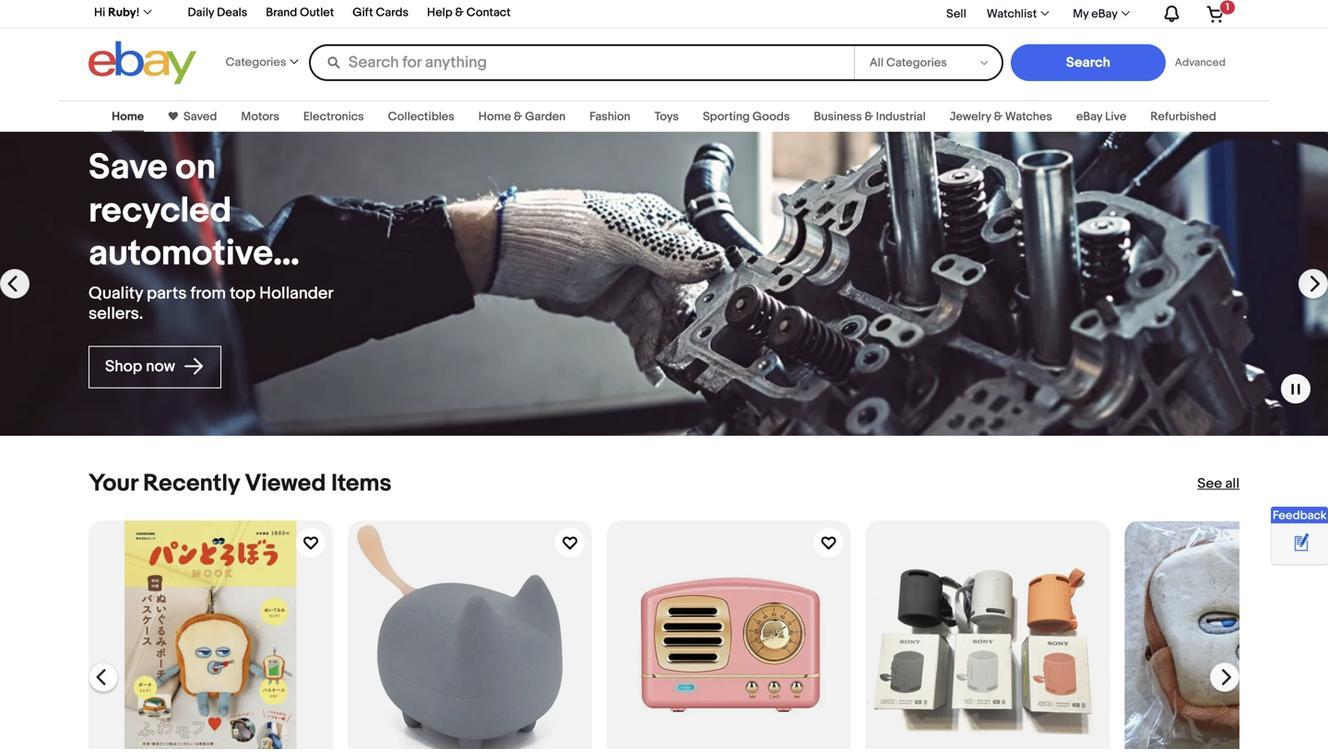 Task type: describe. For each thing, give the bounding box(es) containing it.
& for home
[[514, 110, 523, 124]]

help & contact
[[427, 6, 511, 20]]

gift
[[353, 6, 373, 20]]

outlet
[[300, 6, 334, 20]]

& for business
[[865, 110, 874, 124]]

collectibles
[[388, 110, 455, 124]]

saved
[[184, 110, 217, 124]]

daily deals
[[188, 6, 247, 20]]

quality
[[89, 284, 143, 304]]

my
[[1073, 7, 1089, 21]]

parts inside save on recycled automotive parts
[[89, 276, 175, 319]]

hi ruby !
[[94, 6, 140, 20]]

business & industrial link
[[814, 110, 926, 124]]

on
[[175, 147, 216, 190]]

live
[[1105, 110, 1127, 124]]

cards
[[376, 6, 409, 20]]

motors link
[[241, 110, 279, 124]]

industrial
[[876, 110, 926, 124]]

all
[[1226, 476, 1240, 493]]

collectibles link
[[388, 110, 455, 124]]

see all link
[[1198, 475, 1240, 494]]

shop
[[105, 357, 142, 377]]

1
[[1226, 1, 1230, 13]]

watches
[[1005, 110, 1053, 124]]

ebay live link
[[1077, 110, 1127, 124]]

ebay live
[[1077, 110, 1127, 124]]

parts inside quality parts from top hollander sellers.
[[147, 284, 187, 304]]

viewed
[[245, 470, 326, 499]]

daily deals link
[[188, 3, 247, 24]]

ebay inside account navigation
[[1092, 7, 1118, 21]]

Search for anything text field
[[312, 46, 850, 79]]

feedback
[[1273, 509, 1327, 524]]

categories
[[226, 55, 286, 70]]

sporting goods link
[[703, 110, 790, 124]]

business & industrial
[[814, 110, 926, 124]]

ebay home image
[[89, 41, 196, 85]]

now
[[146, 357, 175, 377]]

watchlist link
[[977, 3, 1058, 25]]

from
[[191, 284, 226, 304]]

my ebay
[[1073, 7, 1118, 21]]

brand outlet link
[[266, 3, 334, 24]]

ebay inside save on recycled automotive parts main content
[[1077, 110, 1103, 124]]

help & contact link
[[427, 3, 511, 24]]

home & garden link
[[479, 110, 566, 124]]

toys link
[[655, 110, 679, 124]]

categories button
[[220, 43, 304, 83]]

hollander
[[259, 284, 333, 304]]

fashion
[[590, 110, 631, 124]]

& for help
[[455, 6, 464, 20]]

contact
[[467, 6, 511, 20]]

ruby
[[108, 6, 136, 20]]

business
[[814, 110, 862, 124]]

1 link
[[1196, 0, 1237, 27]]

notifications image
[[1160, 5, 1182, 23]]

hi
[[94, 6, 105, 20]]

see
[[1198, 476, 1222, 493]]

automotive
[[89, 233, 273, 276]]

save on recycled automotive parts main content
[[0, 89, 1328, 750]]

save on recycled automotive parts
[[89, 147, 273, 319]]



Task type: vqa. For each thing, say whether or not it's contained in the screenshot.
Home
yes



Task type: locate. For each thing, give the bounding box(es) containing it.
sellers.
[[89, 304, 143, 324]]

garden
[[525, 110, 566, 124]]

recently
[[143, 470, 240, 499]]

jewelry & watches link
[[950, 110, 1053, 124]]

banner containing hi
[[84, 0, 1240, 89]]

home
[[112, 110, 144, 124], [479, 110, 511, 124]]

home left garden
[[479, 110, 511, 124]]

watchlist
[[987, 7, 1037, 21]]

shop now
[[105, 357, 179, 377]]

quality parts from top hollander sellers.
[[89, 284, 333, 324]]

parts
[[89, 276, 175, 319], [147, 284, 187, 304]]

2 home from the left
[[479, 110, 511, 124]]

recycled
[[89, 190, 232, 233]]

0 horizontal spatial home
[[112, 110, 144, 124]]

sporting
[[703, 110, 750, 124]]

daily
[[188, 6, 214, 20]]

1 vertical spatial ebay
[[1077, 110, 1103, 124]]

your
[[89, 470, 138, 499]]

electronics link
[[303, 110, 364, 124]]

save
[[89, 147, 168, 190]]

ebay
[[1092, 7, 1118, 21], [1077, 110, 1103, 124]]

ebay right my
[[1092, 7, 1118, 21]]

home up save
[[112, 110, 144, 124]]

my ebay link
[[1063, 3, 1138, 25]]

account navigation
[[84, 0, 1240, 29]]

& for jewelry
[[994, 110, 1003, 124]]

home & garden
[[479, 110, 566, 124]]

your recently viewed items
[[89, 470, 392, 499]]

brand outlet
[[266, 6, 334, 20]]

see all
[[1198, 476, 1240, 493]]

& right the business
[[865, 110, 874, 124]]

& right "help"
[[455, 6, 464, 20]]

advanced
[[1175, 56, 1226, 69]]

1 horizontal spatial home
[[479, 110, 511, 124]]

electronics
[[303, 110, 364, 124]]

sell link
[[938, 7, 975, 21]]

& inside account navigation
[[455, 6, 464, 20]]

sporting goods
[[703, 110, 790, 124]]

fashion link
[[590, 110, 631, 124]]

motors
[[241, 110, 279, 124]]

banner
[[84, 0, 1240, 89]]

& right jewelry
[[994, 110, 1003, 124]]

0 vertical spatial ebay
[[1092, 7, 1118, 21]]

parts left from
[[147, 284, 187, 304]]

top
[[230, 284, 256, 304]]

&
[[455, 6, 464, 20], [514, 110, 523, 124], [865, 110, 874, 124], [994, 110, 1003, 124]]

& left garden
[[514, 110, 523, 124]]

home for home & garden
[[479, 110, 511, 124]]

home for home
[[112, 110, 144, 124]]

items
[[331, 470, 392, 499]]

!
[[136, 6, 140, 20]]

advanced link
[[1166, 44, 1235, 81]]

saved link
[[178, 110, 217, 124]]

goods
[[753, 110, 790, 124]]

refurbished
[[1151, 110, 1217, 124]]

toys
[[655, 110, 679, 124]]

ebay left 'live'
[[1077, 110, 1103, 124]]

1 home from the left
[[112, 110, 144, 124]]

None submit
[[1011, 44, 1166, 81]]

gift cards
[[353, 6, 409, 20]]

none submit inside "banner"
[[1011, 44, 1166, 81]]

deals
[[217, 6, 247, 20]]

jewelry
[[950, 110, 991, 124]]

parts down automotive
[[89, 276, 175, 319]]

your recently viewed items link
[[89, 470, 392, 499]]

brand
[[266, 6, 297, 20]]

jewelry & watches
[[950, 110, 1053, 124]]

help
[[427, 6, 453, 20]]

gift cards link
[[353, 3, 409, 24]]

refurbished link
[[1151, 110, 1217, 124]]

sell
[[947, 7, 967, 21]]



